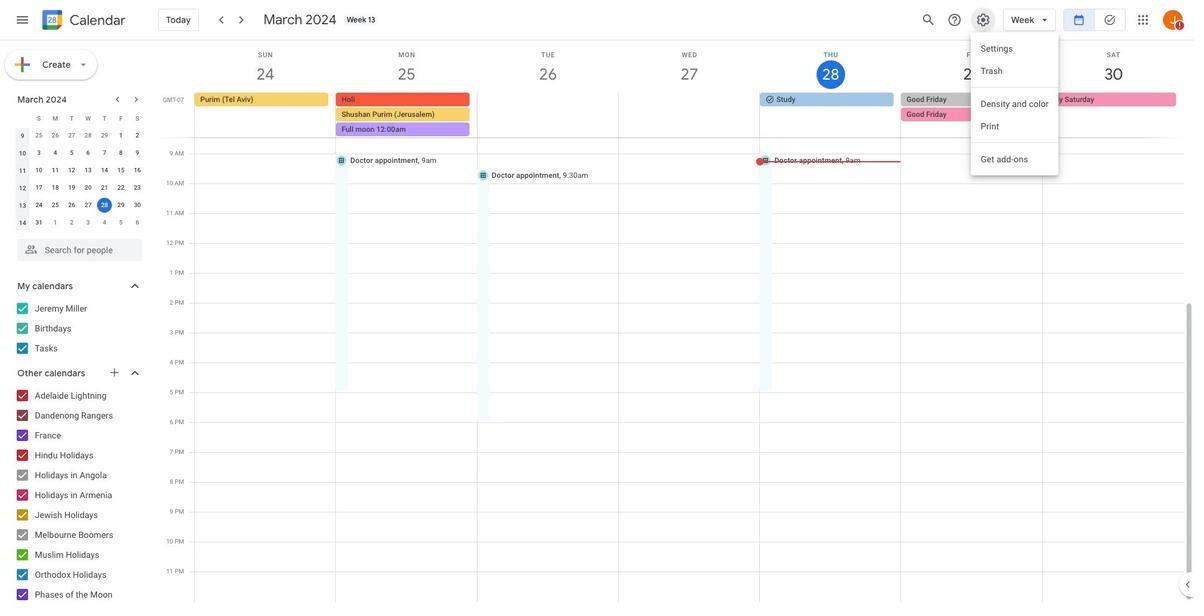 Task type: describe. For each thing, give the bounding box(es) containing it.
7 element
[[97, 146, 112, 160]]

24 element
[[31, 198, 46, 213]]

calendar element
[[40, 7, 126, 35]]

11 element
[[48, 163, 63, 178]]

26 element
[[64, 198, 79, 213]]

main drawer image
[[15, 12, 30, 27]]

23 element
[[130, 180, 145, 195]]

row group inside march 2024 grid
[[14, 127, 146, 231]]

february 27 element
[[64, 128, 79, 143]]

16 element
[[130, 163, 145, 178]]

9 element
[[130, 146, 145, 160]]

column header inside march 2024 grid
[[14, 109, 31, 127]]

april 3 element
[[81, 215, 96, 230]]

22 element
[[113, 180, 128, 195]]

12 element
[[64, 163, 79, 178]]

1 element
[[113, 128, 128, 143]]

cell inside march 2024 grid
[[96, 197, 113, 214]]

27 element
[[81, 198, 96, 213]]

15 element
[[113, 163, 128, 178]]

14 element
[[97, 163, 112, 178]]

21 element
[[97, 180, 112, 195]]

april 1 element
[[48, 215, 63, 230]]

my calendars list
[[2, 299, 154, 358]]

19 element
[[64, 180, 79, 195]]

april 6 element
[[130, 215, 145, 230]]



Task type: locate. For each thing, give the bounding box(es) containing it.
row
[[189, 93, 1194, 137], [14, 109, 146, 127], [14, 127, 146, 144], [14, 144, 146, 162], [14, 162, 146, 179], [14, 179, 146, 197], [14, 197, 146, 214], [14, 214, 146, 231]]

30 element
[[130, 198, 145, 213]]

20 element
[[81, 180, 96, 195]]

10 element
[[31, 163, 46, 178]]

29 element
[[113, 198, 128, 213]]

other calendars list
[[2, 386, 154, 602]]

4 element
[[48, 146, 63, 160]]

28, today element
[[97, 198, 112, 213]]

6 element
[[81, 146, 96, 160]]

april 2 element
[[64, 215, 79, 230]]

february 28 element
[[81, 128, 96, 143]]

18 element
[[48, 180, 63, 195]]

settings menu image
[[976, 12, 991, 27]]

february 29 element
[[97, 128, 112, 143]]

Search for people text field
[[25, 239, 134, 261]]

17 element
[[31, 180, 46, 195]]

2 element
[[130, 128, 145, 143]]

march 2024 grid
[[12, 109, 146, 231]]

add other calendars image
[[108, 366, 121, 379]]

8 element
[[113, 146, 128, 160]]

None search field
[[0, 234, 154, 261]]

february 25 element
[[31, 128, 46, 143]]

grid
[[159, 40, 1194, 602]]

5 element
[[64, 146, 79, 160]]

row group
[[14, 127, 146, 231]]

3 element
[[31, 146, 46, 160]]

february 26 element
[[48, 128, 63, 143]]

25 element
[[48, 198, 63, 213]]

settings menu menu
[[971, 32, 1059, 175]]

april 5 element
[[113, 215, 128, 230]]

heading
[[67, 13, 126, 28]]

column header
[[14, 109, 31, 127]]

13 element
[[81, 163, 96, 178]]

cell
[[336, 93, 477, 137], [477, 93, 619, 137], [619, 93, 760, 137], [901, 93, 1042, 137], [96, 197, 113, 214]]

april 4 element
[[97, 215, 112, 230]]

31 element
[[31, 215, 46, 230]]

heading inside calendar element
[[67, 13, 126, 28]]



Task type: vqa. For each thing, say whether or not it's contained in the screenshot.
right Jeremy
no



